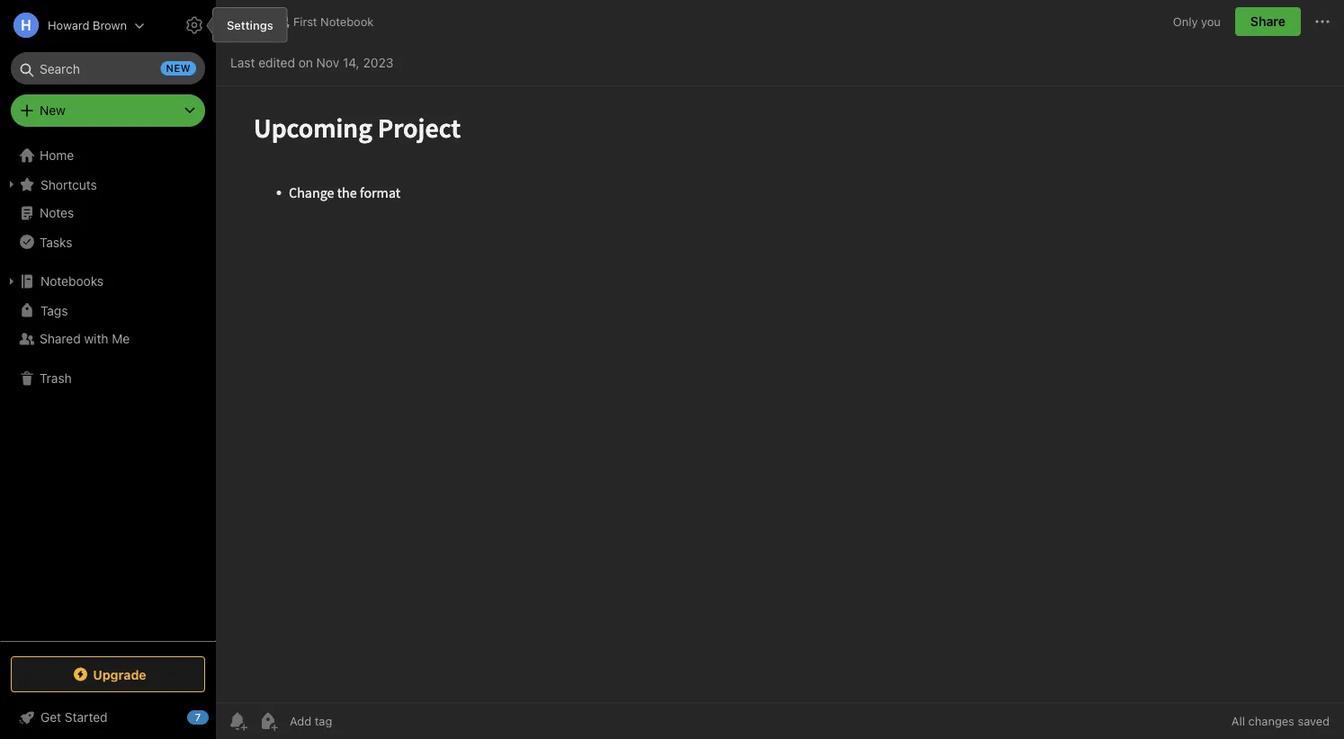 Task type: vqa. For each thing, say whether or not it's contained in the screenshot.
2023
yes



Task type: locate. For each thing, give the bounding box(es) containing it.
more actions image
[[1312, 11, 1333, 32]]

2023
[[363, 55, 394, 70]]

shortcuts
[[40, 177, 97, 192]]

last
[[230, 55, 255, 70]]

Help and Learning task checklist field
[[0, 704, 216, 732]]

get started
[[40, 710, 108, 725]]

More actions field
[[1312, 7, 1333, 36]]

new button
[[11, 94, 205, 127]]

shared with me
[[40, 332, 130, 346]]

new search field
[[23, 52, 196, 85]]

get
[[40, 710, 61, 725]]

trash
[[40, 371, 72, 386]]

notes
[[40, 206, 74, 220]]

changes
[[1249, 715, 1295, 728]]

me
[[112, 332, 130, 346]]

tree
[[0, 141, 216, 641]]

first notebook button
[[271, 9, 380, 34]]

expand notebooks image
[[4, 274, 19, 289]]

Add tag field
[[288, 714, 423, 729]]

on
[[298, 55, 313, 70]]

settings image
[[184, 14, 205, 36]]

settings
[[227, 18, 273, 31]]

brown
[[93, 18, 127, 32]]

add tag image
[[257, 711, 279, 732]]

tasks button
[[0, 228, 215, 256]]

7
[[195, 712, 201, 724]]

trash link
[[0, 364, 215, 393]]

notebook
[[320, 14, 374, 28]]

tags button
[[0, 296, 215, 325]]

all changes saved
[[1232, 715, 1330, 728]]



Task type: describe. For each thing, give the bounding box(es) containing it.
started
[[65, 710, 108, 725]]

share button
[[1235, 7, 1301, 36]]

edited
[[258, 55, 295, 70]]

home link
[[0, 141, 216, 170]]

new
[[166, 63, 191, 74]]

Note Editor text field
[[216, 86, 1344, 703]]

last edited on nov 14, 2023
[[230, 55, 394, 70]]

share
[[1251, 14, 1286, 29]]

settings tooltip
[[200, 7, 288, 43]]

add a reminder image
[[227, 711, 248, 732]]

notes link
[[0, 199, 215, 228]]

howard
[[48, 18, 89, 32]]

Account field
[[0, 7, 145, 43]]

notebooks
[[40, 274, 104, 289]]

Search text field
[[23, 52, 193, 85]]

upgrade button
[[11, 657, 205, 693]]

click to collapse image
[[209, 706, 223, 728]]

you
[[1201, 15, 1221, 28]]

only you
[[1173, 15, 1221, 28]]

first
[[293, 14, 317, 28]]

note window element
[[216, 0, 1344, 740]]

saved
[[1298, 715, 1330, 728]]

shared with me link
[[0, 325, 215, 354]]

nov
[[316, 55, 339, 70]]

14,
[[343, 55, 360, 70]]

shared
[[40, 332, 81, 346]]

tree containing home
[[0, 141, 216, 641]]

expand note image
[[229, 11, 250, 32]]

notebooks link
[[0, 267, 215, 296]]

new
[[40, 103, 65, 118]]

with
[[84, 332, 108, 346]]

howard brown
[[48, 18, 127, 32]]

home
[[40, 148, 74, 163]]

shortcuts button
[[0, 170, 215, 199]]

upgrade
[[93, 667, 146, 682]]

only
[[1173, 15, 1198, 28]]

all
[[1232, 715, 1245, 728]]

tags
[[40, 303, 68, 318]]

first notebook
[[293, 14, 374, 28]]

tasks
[[40, 235, 72, 249]]



